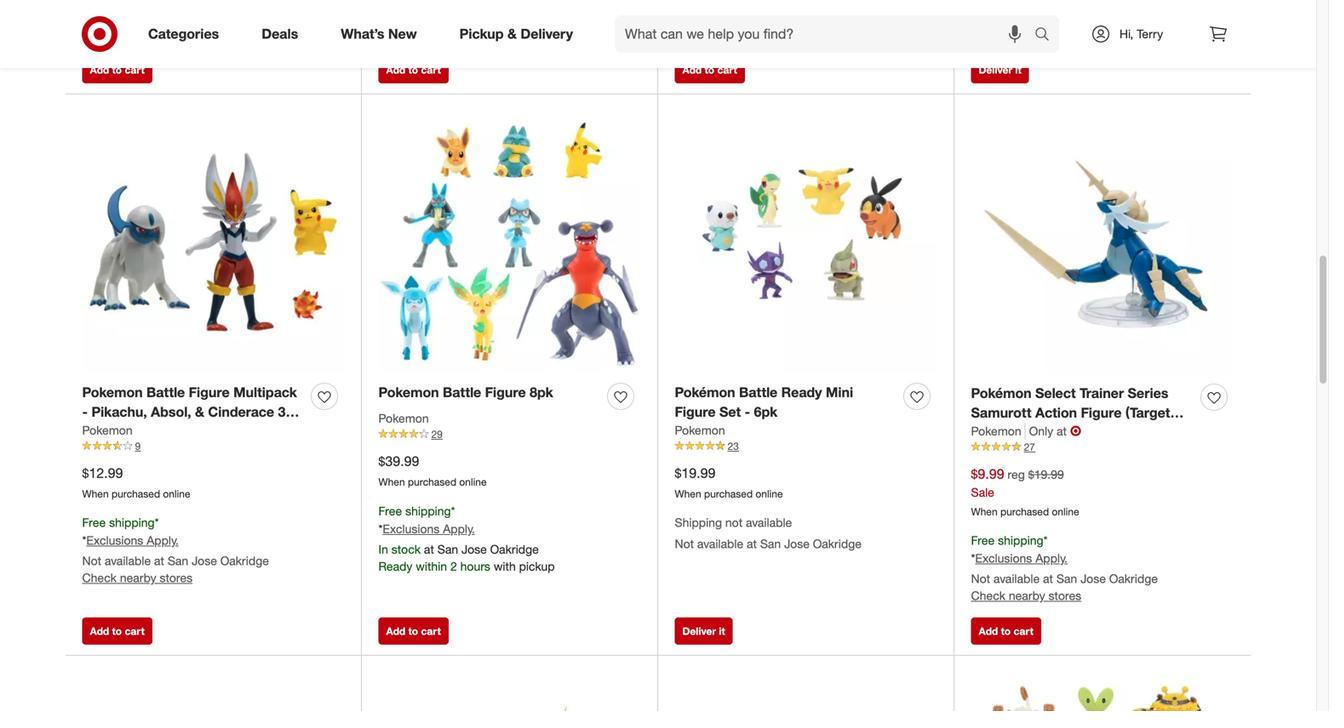 Task type: describe. For each thing, give the bounding box(es) containing it.
jose inside shipping not available not available at san jose oakridge
[[784, 537, 810, 552]]

nearby inside not available at san jose oakridge check nearby stores
[[713, 27, 749, 42]]

3
[[278, 404, 286, 421]]

figure left 8pk
[[485, 385, 526, 401]]

multipack
[[233, 385, 297, 401]]

8pk
[[530, 385, 553, 401]]

ready inside pokémon battle ready mini figure set - 6pk
[[781, 385, 822, 401]]

within
[[416, 559, 447, 574]]

pickup
[[519, 559, 555, 574]]

deliver for rightmost deliver it button
[[979, 64, 1013, 76]]

at inside "pokemon only at ¬"
[[1057, 424, 1067, 439]]

online for $19.99
[[756, 488, 783, 501]]

free for $39.99
[[379, 504, 402, 519]]

deals
[[262, 26, 298, 42]]

cinderace
[[208, 404, 274, 421]]

pokemon link for pokémon battle ready mini figure set - 6pk
[[675, 422, 725, 439]]

set
[[720, 404, 741, 421]]

exclusions apply. button for $12.99
[[86, 533, 179, 550]]

pack
[[82, 423, 114, 440]]

action
[[1035, 405, 1077, 421]]

series
[[1128, 385, 1169, 402]]

1 horizontal spatial deliver it button
[[971, 56, 1029, 84]]

pokemon down pikachu,
[[82, 423, 133, 438]]

stores inside not available at san jose oakridge check nearby stores
[[752, 27, 785, 42]]

not available at san jose oakridge
[[971, 11, 1158, 26]]

* down "$39.99 when purchased online"
[[451, 504, 455, 519]]

what's
[[341, 26, 384, 42]]

deliver it for the bottommost deliver it button
[[683, 625, 725, 638]]

categories
[[148, 26, 219, 42]]

$12.99
[[82, 465, 123, 482]]

categories link
[[134, 15, 240, 53]]

new
[[388, 26, 417, 42]]

search button
[[1027, 15, 1068, 56]]

* down $12.99
[[82, 533, 86, 548]]

pokémon battle ready mini figure set - 6pk
[[675, 385, 853, 421]]

not available at san jose oakridge check nearby stores
[[675, 10, 862, 42]]

pokémon for samurott
[[971, 385, 1032, 402]]

figure inside pokémon battle ready mini figure set - 6pk
[[675, 404, 716, 421]]

terry
[[1137, 26, 1163, 41]]

pikachu,
[[92, 404, 147, 421]]

battle for mini
[[739, 385, 778, 401]]

delivery
[[521, 26, 573, 42]]

27 link
[[971, 440, 1234, 455]]

with
[[494, 559, 516, 574]]

1 vertical spatial deliver it button
[[675, 618, 733, 645]]

when inside the $9.99 reg $19.99 sale when purchased online
[[971, 506, 998, 518]]

pokemon link down samurott
[[971, 423, 1026, 440]]

only
[[1029, 424, 1053, 439]]

online for $12.99
[[163, 488, 190, 501]]

trainer
[[1080, 385, 1124, 402]]

* up the in
[[379, 522, 383, 537]]

1 horizontal spatial it
[[1015, 64, 1022, 76]]

pokemon battle figure multipack - pikachu, absol, & cinderace 3 pack
[[82, 385, 297, 440]]

oakridge inside free shipping * * exclusions apply. in stock at  san jose oakridge ready within 2 hours with pickup
[[490, 542, 539, 557]]

9
[[135, 440, 141, 453]]

$39.99
[[379, 454, 419, 470]]

stock inside free shipping * * exclusions apply. in stock at  san jose oakridge ready within 2 hours with pickup
[[392, 542, 421, 557]]

limited stock
[[82, 10, 154, 25]]

select
[[1035, 385, 1076, 402]]

pickup & delivery link
[[445, 15, 594, 53]]

29
[[431, 428, 443, 441]]

deliver for the bottommost deliver it button
[[683, 625, 716, 638]]

pokémon select trainer series samurott action figure (target exclusive)
[[971, 385, 1170, 441]]

¬
[[1070, 423, 1081, 440]]

samurott
[[971, 405, 1032, 421]]

purchased for $19.99
[[704, 488, 753, 501]]

(target
[[1126, 405, 1170, 421]]

* down the $9.99 reg $19.99 sale when purchased online
[[1044, 534, 1048, 548]]

pokemon inside pokemon battle figure multipack - pikachu, absol, & cinderace 3 pack
[[82, 385, 143, 401]]

figure inside pokemon battle figure multipack - pikachu, absol, & cinderace 3 pack
[[189, 385, 230, 401]]

online inside the $9.99 reg $19.99 sale when purchased online
[[1052, 506, 1079, 518]]

shipping not available not available at san jose oakridge
[[675, 516, 862, 552]]

jose inside not available at san jose oakridge check nearby stores
[[784, 10, 810, 25]]

sale
[[971, 485, 994, 500]]

san inside shipping not available not available at san jose oakridge
[[760, 537, 781, 552]]

What can we help you find? suggestions appear below search field
[[615, 15, 1039, 53]]

hi,
[[1120, 26, 1134, 41]]

pickup & delivery
[[460, 26, 573, 42]]

pokemon down set
[[675, 423, 725, 438]]

search
[[1027, 27, 1068, 44]]

pokemon link for pokemon battle figure multipack - pikachu, absol, & cinderace 3 pack
[[82, 422, 133, 439]]

0 vertical spatial stock
[[125, 10, 154, 25]]

$9.99
[[971, 466, 1004, 483]]

what's new link
[[326, 15, 438, 53]]

pokemon battle figure multipack - pikachu, absol, & cinderace 3 pack link
[[82, 383, 304, 440]]

san inside not available at san jose oakridge check nearby stores
[[760, 10, 781, 25]]

deals link
[[247, 15, 320, 53]]

at inside free shipping * * exclusions apply. in stock at  san jose oakridge ready within 2 hours with pickup
[[424, 542, 434, 557]]

battle for multipack
[[146, 385, 185, 401]]

2
[[450, 559, 457, 574]]

2 horizontal spatial exclusions
[[975, 551, 1032, 566]]

$9.99 reg $19.99 sale when purchased online
[[971, 466, 1079, 518]]



Task type: locate. For each thing, give the bounding box(es) containing it.
shipping
[[675, 516, 722, 531]]

check nearby stores
[[379, 27, 489, 42]]

to
[[112, 64, 122, 76], [408, 64, 418, 76], [705, 64, 715, 76], [112, 625, 122, 638], [408, 625, 418, 638], [1001, 625, 1011, 638]]

exclusions inside free shipping * * exclusions apply. in stock at  san jose oakridge ready within 2 hours with pickup
[[383, 522, 440, 537]]

pokemon up $39.99
[[379, 411, 429, 426]]

1 battle from the left
[[146, 385, 185, 401]]

add to cart button
[[82, 56, 152, 84], [379, 56, 449, 84], [675, 56, 745, 84], [82, 618, 152, 645], [379, 618, 449, 645], [971, 618, 1041, 645]]

pokemon link down set
[[675, 422, 725, 439]]

exclusions apply. button
[[383, 521, 475, 538], [86, 533, 179, 550], [975, 550, 1068, 568]]

apply. for $12.99
[[147, 533, 179, 548]]

& right pickup
[[508, 26, 517, 42]]

add to cart
[[90, 64, 145, 76], [386, 64, 441, 76], [683, 64, 737, 76], [90, 625, 145, 638], [386, 625, 441, 638], [979, 625, 1034, 638]]

online for $39.99
[[459, 476, 487, 489]]

add
[[90, 64, 109, 76], [386, 64, 406, 76], [683, 64, 702, 76], [90, 625, 109, 638], [386, 625, 406, 638], [979, 625, 998, 638]]

when up 'shipping' on the right of page
[[675, 488, 701, 501]]

mini
[[826, 385, 853, 401]]

pokemon down samurott
[[971, 424, 1022, 439]]

2 horizontal spatial shipping
[[998, 534, 1044, 548]]

purchased for $39.99
[[408, 476, 456, 489]]

pokemon link for pokemon battle figure 8pk
[[379, 411, 429, 428]]

1 horizontal spatial stock
[[392, 542, 421, 557]]

check nearby stores button
[[379, 26, 489, 43], [675, 26, 785, 43], [82, 570, 193, 587], [971, 588, 1082, 605]]

1 vertical spatial deliver it
[[683, 625, 725, 638]]

0 horizontal spatial stock
[[125, 10, 154, 25]]

exclusions
[[383, 522, 440, 537], [86, 533, 143, 548], [975, 551, 1032, 566]]

in
[[379, 542, 388, 557]]

pokemon only at ¬
[[971, 423, 1081, 440]]

limited
[[82, 10, 122, 25]]

0 horizontal spatial -
[[82, 404, 88, 421]]

0 horizontal spatial &
[[195, 404, 204, 421]]

it
[[1015, 64, 1022, 76], [719, 625, 725, 638]]

$19.99 inside the $19.99 when purchased online
[[675, 465, 716, 482]]

3 battle from the left
[[739, 385, 778, 401]]

available
[[697, 10, 744, 25], [994, 11, 1040, 26], [746, 516, 792, 531], [697, 537, 744, 552], [105, 554, 151, 569], [994, 572, 1040, 587]]

- right set
[[745, 404, 750, 421]]

online up shipping not available not available at san jose oakridge
[[756, 488, 783, 501]]

$19.99 right reg
[[1028, 467, 1064, 482]]

0 vertical spatial deliver
[[979, 64, 1013, 76]]

1 horizontal spatial battle
[[443, 385, 481, 401]]

$19.99 inside the $9.99 reg $19.99 sale when purchased online
[[1028, 467, 1064, 482]]

reg
[[1008, 467, 1025, 482]]

online up free shipping * * exclusions apply. in stock at  san jose oakridge ready within 2 hours with pickup on the left of page
[[459, 476, 487, 489]]

when for $12.99
[[82, 488, 109, 501]]

free shipping * * exclusions apply. not available at san jose oakridge check nearby stores
[[82, 516, 269, 586], [971, 534, 1158, 604]]

jose
[[784, 10, 810, 25], [1081, 11, 1106, 26], [784, 537, 810, 552], [462, 542, 487, 557], [192, 554, 217, 569], [1081, 572, 1106, 587]]

purchased down reg
[[1001, 506, 1049, 518]]

purchased down $12.99
[[112, 488, 160, 501]]

apply.
[[443, 522, 475, 537], [147, 533, 179, 548], [1036, 551, 1068, 566]]

figure down trainer
[[1081, 405, 1122, 421]]

* down sale
[[971, 551, 975, 566]]

0 vertical spatial it
[[1015, 64, 1022, 76]]

when down sale
[[971, 506, 998, 518]]

figure up cinderace
[[189, 385, 230, 401]]

pokémon select evolution toxel and toxtricity action figure set - 2pk image
[[379, 673, 641, 712], [379, 673, 641, 712]]

exclusions apply. button down $12.99 when purchased online
[[86, 533, 179, 550]]

29 link
[[379, 428, 641, 443]]

san inside free shipping * * exclusions apply. in stock at  san jose oakridge ready within 2 hours with pickup
[[437, 542, 458, 557]]

6pk
[[754, 404, 778, 421]]

1 vertical spatial deliver
[[683, 625, 716, 638]]

free
[[379, 504, 402, 519], [82, 516, 106, 531], [971, 534, 995, 548]]

stock right limited
[[125, 10, 154, 25]]

oakridge inside shipping not available not available at san jose oakridge
[[813, 537, 862, 552]]

deliver it button
[[971, 56, 1029, 84], [675, 618, 733, 645]]

1 - from the left
[[82, 404, 88, 421]]

1 horizontal spatial ready
[[781, 385, 822, 401]]

figure left set
[[675, 404, 716, 421]]

pokémon up set
[[675, 385, 735, 401]]

exclusions apply. button down the $9.99 reg $19.99 sale when purchased online
[[975, 550, 1068, 568]]

2 horizontal spatial apply.
[[1036, 551, 1068, 566]]

0 horizontal spatial pokémon
[[675, 385, 735, 401]]

when down $39.99
[[379, 476, 405, 489]]

ready inside free shipping * * exclusions apply. in stock at  san jose oakridge ready within 2 hours with pickup
[[379, 559, 412, 574]]

purchased inside the $19.99 when purchased online
[[704, 488, 753, 501]]

pokemon battle figure 8pk image
[[379, 111, 641, 373], [379, 111, 641, 373]]

free inside free shipping * * exclusions apply. in stock at  san jose oakridge ready within 2 hours with pickup
[[379, 504, 402, 519]]

shipping down the $9.99 reg $19.99 sale when purchased online
[[998, 534, 1044, 548]]

oakridge inside not available at san jose oakridge check nearby stores
[[813, 10, 862, 25]]

battle
[[146, 385, 185, 401], [443, 385, 481, 401], [739, 385, 778, 401]]

stock right the in
[[392, 542, 421, 557]]

1 horizontal spatial $19.99
[[1028, 467, 1064, 482]]

pokemon up '29'
[[379, 385, 439, 401]]

pickup
[[460, 26, 504, 42]]

1 horizontal spatial free shipping * * exclusions apply. not available at san jose oakridge check nearby stores
[[971, 534, 1158, 604]]

free shipping * * exclusions apply. in stock at  san jose oakridge ready within 2 hours with pickup
[[379, 504, 555, 574]]

battle up 6pk in the bottom right of the page
[[739, 385, 778, 401]]

deliver it for rightmost deliver it button
[[979, 64, 1022, 76]]

1 vertical spatial it
[[719, 625, 725, 638]]

shipping for $39.99
[[405, 504, 451, 519]]

shipping inside free shipping * * exclusions apply. in stock at  san jose oakridge ready within 2 hours with pickup
[[405, 504, 451, 519]]

shipping down $12.99 when purchased online
[[109, 516, 155, 531]]

when for $39.99
[[379, 476, 405, 489]]

& inside pokemon battle figure multipack - pikachu, absol, & cinderace 3 pack
[[195, 404, 204, 421]]

1 horizontal spatial shipping
[[405, 504, 451, 519]]

pokemon inside "pokemon only at ¬"
[[971, 424, 1022, 439]]

stock
[[125, 10, 154, 25], [392, 542, 421, 557]]

free up the in
[[379, 504, 402, 519]]

pokémon select trainer series samurott action figure (target exclusive) link
[[971, 384, 1194, 441]]

pokémon battle ready mini figure set - 6pk image
[[675, 111, 937, 373], [675, 111, 937, 373]]

0 horizontal spatial $19.99
[[675, 465, 716, 482]]

battle inside pokémon battle ready mini figure set - 6pk
[[739, 385, 778, 401]]

when for $19.99
[[675, 488, 701, 501]]

figure inside pokémon select trainer series samurott action figure (target exclusive)
[[1081, 405, 1122, 421]]

pokémon inside pokémon select trainer series samurott action figure (target exclusive)
[[971, 385, 1032, 402]]

0 vertical spatial deliver it button
[[971, 56, 1029, 84]]

$39.99 when purchased online
[[379, 454, 487, 489]]

0 horizontal spatial free
[[82, 516, 106, 531]]

at inside shipping not available not available at san jose oakridge
[[747, 537, 757, 552]]

online inside the $19.99 when purchased online
[[756, 488, 783, 501]]

shipping for $12.99
[[109, 516, 155, 531]]

0 horizontal spatial deliver it button
[[675, 618, 733, 645]]

not
[[675, 10, 694, 25], [971, 11, 990, 26], [675, 537, 694, 552], [82, 554, 101, 569], [971, 572, 990, 587]]

pokemon up pikachu,
[[82, 385, 143, 401]]

pokémon
[[675, 385, 735, 401], [971, 385, 1032, 402]]

ready
[[781, 385, 822, 401], [379, 559, 412, 574]]

-
[[82, 404, 88, 421], [745, 404, 750, 421]]

- up pack on the bottom left of the page
[[82, 404, 88, 421]]

san
[[760, 10, 781, 25], [1057, 11, 1077, 26], [760, 537, 781, 552], [437, 542, 458, 557], [168, 554, 188, 569], [1057, 572, 1077, 587]]

pokémon for figure
[[675, 385, 735, 401]]

pokemon link down pikachu,
[[82, 422, 133, 439]]

1 vertical spatial ready
[[379, 559, 412, 574]]

0 horizontal spatial battle
[[146, 385, 185, 401]]

purchased up not
[[704, 488, 753, 501]]

battle inside pokemon battle figure 8pk link
[[443, 385, 481, 401]]

& right absol,
[[195, 404, 204, 421]]

- inside pokémon battle ready mini figure set - 6pk
[[745, 404, 750, 421]]

27
[[1024, 441, 1035, 454]]

- inside pokemon battle figure multipack - pikachu, absol, & cinderace 3 pack
[[82, 404, 88, 421]]

online inside "$39.99 when purchased online"
[[459, 476, 487, 489]]

$19.99
[[675, 465, 716, 482], [1028, 467, 1064, 482]]

when down $12.99
[[82, 488, 109, 501]]

purchased inside "$39.99 when purchased online"
[[408, 476, 456, 489]]

pokémon battle ready mini figure set - 6pk link
[[675, 383, 897, 422]]

hours
[[460, 559, 490, 574]]

ready down the in
[[379, 559, 412, 574]]

pokemon link up $39.99
[[379, 411, 429, 428]]

purchased inside the $9.99 reg $19.99 sale when purchased online
[[1001, 506, 1049, 518]]

purchased inside $12.99 when purchased online
[[112, 488, 160, 501]]

0 vertical spatial &
[[508, 26, 517, 42]]

2 horizontal spatial battle
[[739, 385, 778, 401]]

0 horizontal spatial exclusions
[[86, 533, 143, 548]]

when inside "$39.99 when purchased online"
[[379, 476, 405, 489]]

pokemon link
[[379, 411, 429, 428], [82, 422, 133, 439], [675, 422, 725, 439], [971, 423, 1026, 440]]

free shipping * * exclusions apply. not available at san jose oakridge check nearby stores for cinderace
[[82, 516, 269, 586]]

1 horizontal spatial free
[[379, 504, 402, 519]]

online
[[459, 476, 487, 489], [163, 488, 190, 501], [756, 488, 783, 501], [1052, 506, 1079, 518]]

apply. down $12.99 when purchased online
[[147, 533, 179, 548]]

0 horizontal spatial deliver
[[683, 625, 716, 638]]

at inside not available at san jose oakridge check nearby stores
[[747, 10, 757, 25]]

9 link
[[82, 439, 344, 454]]

stores
[[456, 27, 489, 42], [752, 27, 785, 42], [160, 571, 193, 586], [1049, 589, 1082, 604]]

free shipping * * exclusions apply. not available at san jose oakridge check nearby stores for exclusive)
[[971, 534, 1158, 604]]

deliver it
[[979, 64, 1022, 76], [683, 625, 725, 638]]

23 link
[[675, 439, 937, 454]]

0 horizontal spatial apply.
[[147, 533, 179, 548]]

exclusions up the in
[[383, 522, 440, 537]]

online down 9 link
[[163, 488, 190, 501]]

exclusions apply. button up within
[[383, 521, 475, 538]]

battle up absol,
[[146, 385, 185, 401]]

free for $12.99
[[82, 516, 106, 531]]

apply. up 2
[[443, 522, 475, 537]]

* down $12.99 when purchased online
[[155, 516, 159, 531]]

1 horizontal spatial -
[[745, 404, 750, 421]]

0 horizontal spatial deliver it
[[683, 625, 725, 638]]

pokémon battle ready action figure set (target exclusive) - 10pk image
[[971, 673, 1234, 712], [971, 673, 1234, 712]]

0 horizontal spatial shipping
[[109, 516, 155, 531]]

2 battle from the left
[[443, 385, 481, 401]]

2 horizontal spatial free
[[971, 534, 995, 548]]

free down $12.99
[[82, 516, 106, 531]]

available inside not available at san jose oakridge check nearby stores
[[697, 10, 744, 25]]

pokemon battle figure 8pk link
[[379, 383, 553, 403]]

$12.99 when purchased online
[[82, 465, 190, 501]]

&
[[508, 26, 517, 42], [195, 404, 204, 421]]

1 horizontal spatial &
[[508, 26, 517, 42]]

purchased
[[408, 476, 456, 489], [112, 488, 160, 501], [704, 488, 753, 501], [1001, 506, 1049, 518]]

$19.99 up 'shipping' on the right of page
[[675, 465, 716, 482]]

$19.99 when purchased online
[[675, 465, 783, 501]]

absol,
[[151, 404, 191, 421]]

not inside shipping not available not available at san jose oakridge
[[675, 537, 694, 552]]

check inside not available at san jose oakridge check nearby stores
[[675, 27, 709, 42]]

purchased for $12.99
[[112, 488, 160, 501]]

what's new
[[341, 26, 417, 42]]

apply. down the $9.99 reg $19.99 sale when purchased online
[[1036, 551, 1068, 566]]

shipping
[[405, 504, 451, 519], [109, 516, 155, 531], [998, 534, 1044, 548]]

pokemon battle figure multipack - pikachu, absol, & cinderace 3 pack image
[[82, 111, 344, 373], [82, 111, 344, 373]]

at
[[747, 10, 757, 25], [1043, 11, 1053, 26], [1057, 424, 1067, 439], [747, 537, 757, 552], [424, 542, 434, 557], [154, 554, 164, 569], [1043, 572, 1053, 587]]

jose inside free shipping * * exclusions apply. in stock at  san jose oakridge ready within 2 hours with pickup
[[462, 542, 487, 557]]

1 horizontal spatial exclusions
[[383, 522, 440, 537]]

0 horizontal spatial free shipping * * exclusions apply. not available at san jose oakridge check nearby stores
[[82, 516, 269, 586]]

not
[[725, 516, 743, 531]]

exclusions for $12.99
[[86, 533, 143, 548]]

online down 27 link
[[1052, 506, 1079, 518]]

pokémon select trainer series samurott action figure (target exclusive) image
[[971, 111, 1234, 374], [971, 111, 1234, 374]]

not inside not available at san jose oakridge check nearby stores
[[675, 10, 694, 25]]

0 vertical spatial deliver it
[[979, 64, 1022, 76]]

1 horizontal spatial apply.
[[443, 522, 475, 537]]

free down sale
[[971, 534, 995, 548]]

when
[[379, 476, 405, 489], [82, 488, 109, 501], [675, 488, 701, 501], [971, 506, 998, 518]]

hi, terry
[[1120, 26, 1163, 41]]

1 horizontal spatial exclusions apply. button
[[383, 521, 475, 538]]

exclusions down $12.99 when purchased online
[[86, 533, 143, 548]]

apply. inside free shipping * * exclusions apply. in stock at  san jose oakridge ready within 2 hours with pickup
[[443, 522, 475, 537]]

pokémon inside pokémon battle ready mini figure set - 6pk
[[675, 385, 735, 401]]

0 vertical spatial ready
[[781, 385, 822, 401]]

23
[[728, 440, 739, 453]]

online inside $12.99 when purchased online
[[163, 488, 190, 501]]

2 horizontal spatial exclusions apply. button
[[975, 550, 1068, 568]]

purchased down $39.99
[[408, 476, 456, 489]]

nearby
[[416, 27, 453, 42], [713, 27, 749, 42], [120, 571, 156, 586], [1009, 589, 1045, 604]]

ready left mini
[[781, 385, 822, 401]]

0 horizontal spatial it
[[719, 625, 725, 638]]

1 horizontal spatial deliver
[[979, 64, 1013, 76]]

*
[[451, 504, 455, 519], [155, 516, 159, 531], [379, 522, 383, 537], [82, 533, 86, 548], [1044, 534, 1048, 548], [971, 551, 975, 566]]

battle for 8pk
[[443, 385, 481, 401]]

when inside the $19.99 when purchased online
[[675, 488, 701, 501]]

exclusions for $39.99
[[383, 522, 440, 537]]

battle inside pokemon battle figure multipack - pikachu, absol, & cinderace 3 pack
[[146, 385, 185, 401]]

pokemon
[[82, 385, 143, 401], [379, 385, 439, 401], [379, 411, 429, 426], [82, 423, 133, 438], [675, 423, 725, 438], [971, 424, 1022, 439]]

2 - from the left
[[745, 404, 750, 421]]

apply. for $39.99
[[443, 522, 475, 537]]

1 horizontal spatial pokémon
[[971, 385, 1032, 402]]

exclusions apply. button for $39.99
[[383, 521, 475, 538]]

& inside 'link'
[[508, 26, 517, 42]]

1 horizontal spatial deliver it
[[979, 64, 1022, 76]]

battle up 29 link
[[443, 385, 481, 401]]

1 vertical spatial stock
[[392, 542, 421, 557]]

0 horizontal spatial ready
[[379, 559, 412, 574]]

shipping down "$39.99 when purchased online"
[[405, 504, 451, 519]]

pokemon battle figure 8pk
[[379, 385, 553, 401]]

exclusions down sale
[[975, 551, 1032, 566]]

0 horizontal spatial exclusions apply. button
[[86, 533, 179, 550]]

figure
[[189, 385, 230, 401], [485, 385, 526, 401], [675, 404, 716, 421], [1081, 405, 1122, 421]]

when inside $12.99 when purchased online
[[82, 488, 109, 501]]

exclusive)
[[971, 424, 1036, 441]]

1 vertical spatial &
[[195, 404, 204, 421]]

pokémon up samurott
[[971, 385, 1032, 402]]



Task type: vqa. For each thing, say whether or not it's contained in the screenshot.
$14.99 the to
no



